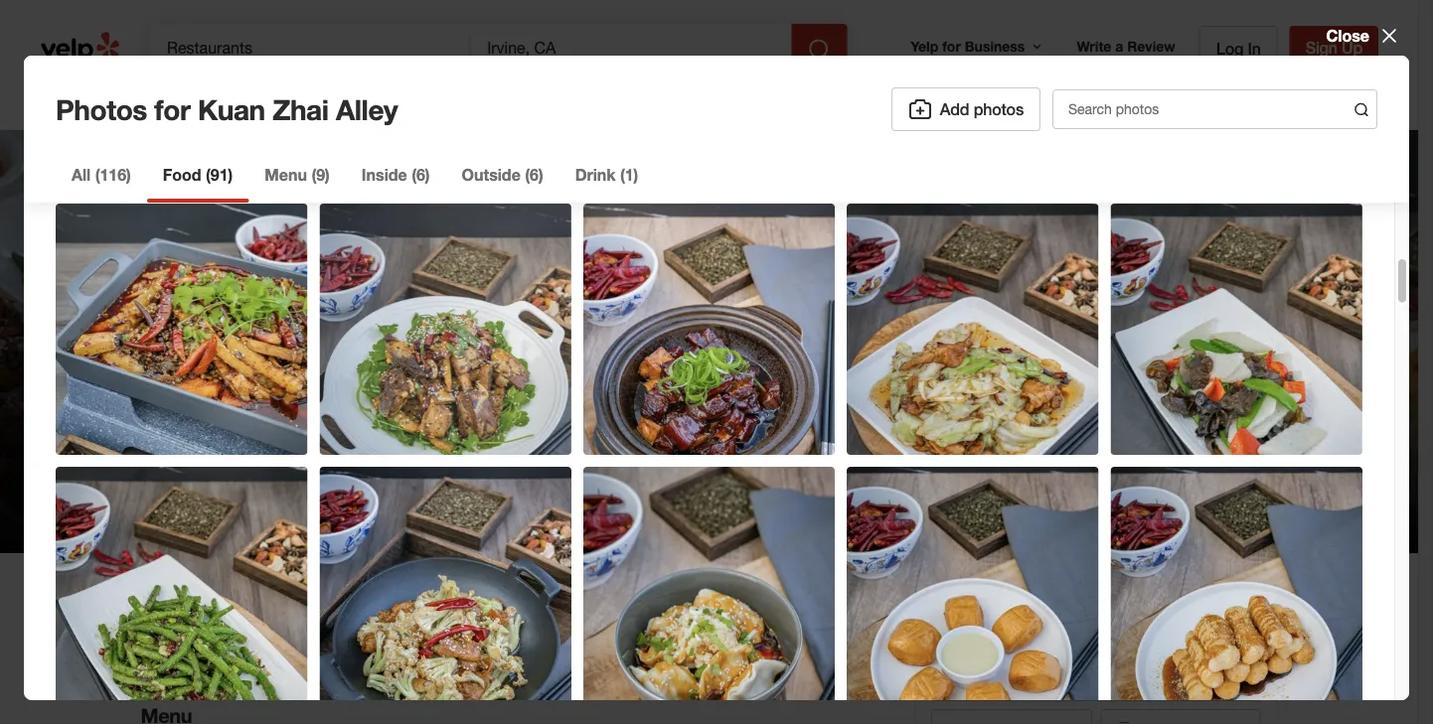 Task type: describe. For each thing, give the bounding box(es) containing it.
(50
[[471, 381, 494, 399]]

outside (6)
[[462, 166, 543, 184]]

share button
[[462, 593, 569, 637]]

reviews)
[[498, 381, 561, 399]]

photos inside see all 116 photos link
[[1195, 481, 1245, 500]]

review
[[1127, 38, 1176, 54]]

(6) for outside (6)
[[525, 166, 543, 184]]

24 star v2 image
[[157, 603, 180, 627]]

0 horizontal spatial zhai
[[273, 92, 329, 126]]

business
[[370, 492, 429, 509]]

for for photos
[[154, 92, 190, 126]]

24 add photo v2 image
[[908, 97, 932, 121]]

2 photo of kuan zhai alley - irvine, ca, us. image from the left
[[52, 130, 704, 554]]

see all 116 photos
[[1113, 481, 1245, 500]]

1 vertical spatial search image
[[1354, 102, 1370, 118]]

add photo
[[362, 606, 437, 625]]

ago
[[536, 492, 561, 509]]

write a review link
[[1069, 28, 1184, 64]]

make
[[932, 612, 982, 636]]

restaurants link
[[151, 72, 285, 129]]

4.3 star rating image
[[258, 374, 433, 406]]

home services
[[301, 90, 396, 106]]

4 photo of kuan zhai alley - irvine, ca, us. image from the left
[[997, 130, 1291, 554]]

(6) for inside (6)
[[412, 166, 430, 184]]

by
[[350, 492, 366, 509]]

see all 116 photos link
[[1080, 466, 1278, 514]]

sign up link
[[1290, 26, 1379, 70]]

sign
[[1306, 38, 1338, 57]]

home services link
[[285, 72, 439, 129]]

photos for kuan zhai alley
[[56, 92, 398, 126]]

add for add photo
[[362, 606, 391, 625]]

see for see all 116 photos
[[1113, 481, 1140, 500]]

log in link
[[1200, 26, 1278, 70]]

all
[[72, 166, 91, 184]]

2 pm from the left
[[584, 460, 609, 479]]

sign up
[[1306, 38, 1363, 57]]

inside (6)
[[362, 166, 430, 184]]

am
[[363, 460, 388, 479]]

1 - from the left
[[393, 460, 399, 479]]

food
[[163, 166, 201, 184]]

a for review
[[1116, 38, 1124, 54]]

16 claim filled v2 image
[[258, 426, 274, 442]]

add photos link
[[891, 87, 1041, 131]]

close button
[[1327, 24, 1402, 48]]

claimed
[[278, 425, 341, 443]]

close
[[1327, 26, 1370, 45]]

edit button
[[453, 424, 493, 448]]

menu (9)
[[265, 166, 330, 184]]

food (91)
[[163, 166, 233, 184]]

make a reservation
[[932, 612, 1106, 636]]

menu
[[265, 166, 307, 184]]

updated
[[290, 492, 346, 509]]

1 photo of kuan zhai alley - irvine, ca, us. image from the left
[[0, 130, 52, 554]]

add photos
[[940, 100, 1024, 119]]

0 vertical spatial search image
[[807, 38, 831, 62]]

save
[[626, 606, 661, 625]]

0 horizontal spatial alley
[[336, 92, 398, 126]]

drink
[[575, 166, 616, 184]]

all
[[1145, 481, 1161, 500]]

5 photo of kuan zhai alley - irvine, ca, us. image from the left
[[1291, 130, 1433, 554]]

szechuan link
[[367, 425, 441, 443]]

outside
[[462, 166, 521, 184]]

a for reservation
[[987, 612, 998, 636]]

yelp
[[911, 38, 939, 54]]

24 camera v2 image
[[330, 603, 354, 627]]

0 vertical spatial kuan
[[198, 92, 265, 126]]

photo
[[395, 606, 437, 625]]

2
[[478, 492, 486, 509]]



Task type: locate. For each thing, give the bounding box(es) containing it.
0 horizontal spatial write
[[188, 606, 226, 625]]

services
[[343, 90, 396, 106]]

share
[[511, 606, 552, 625]]

write inside write a review link
[[188, 606, 226, 625]]

search image down up
[[1354, 102, 1370, 118]]

1 vertical spatial add
[[362, 606, 391, 625]]

write a review link
[[141, 593, 305, 637]]

0 horizontal spatial see
[[630, 463, 651, 477]]

3 photo of kuan zhai alley - irvine, ca, us. image from the left
[[704, 130, 997, 554]]

a for review
[[230, 606, 239, 625]]

kuan up 4.3 star rating image
[[258, 310, 375, 367]]

pm right 4:00
[[508, 460, 533, 479]]

drink (1)
[[575, 166, 639, 184]]

see left hours
[[630, 463, 651, 477]]

1 vertical spatial photos
[[1195, 481, 1245, 500]]

1 vertical spatial write
[[188, 606, 226, 625]]

- left 9:00
[[538, 460, 544, 479]]

home
[[301, 90, 339, 106]]

restaurants
[[167, 90, 242, 106]]

116
[[1165, 481, 1191, 500]]

closed
[[258, 460, 311, 479]]

0 vertical spatial for
[[943, 38, 961, 54]]

0 vertical spatial write
[[1077, 38, 1112, 54]]

kuan up (91) at the top of page
[[198, 92, 265, 126]]

see hours link
[[621, 458, 696, 482]]

0 horizontal spatial a
[[230, 606, 239, 625]]

zhai
[[273, 92, 329, 126], [388, 310, 485, 367]]

add photo link
[[313, 593, 454, 637]]

yelp for business button
[[903, 28, 1053, 64]]

yelp for business
[[911, 38, 1025, 54]]

0 horizontal spatial search image
[[807, 38, 831, 62]]

log
[[1216, 39, 1244, 58]]

review
[[243, 606, 289, 625]]

write for write a review
[[188, 606, 226, 625]]

weeks
[[490, 492, 533, 509]]

zhai right 24 chevron down v2 image
[[273, 92, 329, 126]]

photos
[[974, 100, 1024, 119], [1195, 481, 1245, 500]]

for right yelp
[[943, 38, 961, 54]]

for for yelp
[[943, 38, 961, 54]]

(9)
[[312, 166, 330, 184]]

kuan zhai alley
[[258, 310, 605, 367]]

see
[[630, 463, 651, 477], [1113, 481, 1140, 500]]

0 vertical spatial add
[[940, 100, 970, 119]]

0 horizontal spatial -
[[393, 460, 399, 479]]

previous image
[[28, 326, 52, 350]]

add right the 24 camera v2 image
[[362, 606, 391, 625]]

1 vertical spatial for
[[154, 92, 190, 126]]

(6) right inside
[[412, 166, 430, 184]]

all (116)
[[72, 166, 131, 184]]

1 horizontal spatial (6)
[[525, 166, 543, 184]]

write
[[1077, 38, 1112, 54], [188, 606, 226, 625]]

write inside write a review link
[[1077, 38, 1112, 54]]

(116)
[[95, 166, 131, 184]]

0 horizontal spatial (6)
[[412, 166, 430, 184]]

alley left 24 chevron down v2 icon
[[336, 92, 398, 126]]

inside
[[362, 166, 407, 184]]

add
[[940, 100, 970, 119], [362, 606, 391, 625]]

write for write a review
[[1077, 38, 1112, 54]]

0 horizontal spatial add
[[362, 606, 391, 625]]

tab list
[[56, 163, 654, 203]]

1 (6) from the left
[[412, 166, 430, 184]]

updated by business owner 2 weeks ago
[[290, 492, 561, 509]]

Search photos text field
[[1053, 89, 1378, 129]]

24 chevron down v2 image
[[246, 86, 270, 110]]

(6)
[[412, 166, 430, 184], [525, 166, 543, 184]]

photo of kuan zhai alley - irvine, ca, us. image
[[0, 130, 52, 554], [52, 130, 704, 554], [704, 130, 997, 554], [997, 130, 1291, 554], [1291, 130, 1433, 554]]

a
[[1116, 38, 1124, 54], [230, 606, 239, 625], [987, 612, 998, 636]]

4.3 (50 reviews)
[[445, 381, 561, 399]]

search image
[[807, 38, 831, 62], [1354, 102, 1370, 118]]

2 horizontal spatial a
[[1116, 38, 1124, 54]]

24 chevron down v2 image
[[400, 86, 424, 110]]

photos inside the add photos link
[[974, 100, 1024, 119]]

0 horizontal spatial photos
[[974, 100, 1024, 119]]

up
[[1342, 38, 1363, 57]]

for
[[943, 38, 961, 54], [154, 92, 190, 126]]

reservation
[[1004, 612, 1106, 636]]

owner
[[433, 492, 474, 509]]

1 horizontal spatial zhai
[[388, 310, 485, 367]]

4.3
[[445, 381, 467, 399]]

1 horizontal spatial search image
[[1354, 102, 1370, 118]]

hours
[[655, 463, 687, 477]]

write right 16 chevron down v2 image
[[1077, 38, 1112, 54]]

next image
[[1367, 326, 1391, 350]]

szechuan
[[367, 425, 441, 443]]

for inside yelp for business button
[[943, 38, 961, 54]]

closed 11:00 am - 2:45 pm, 4:00 pm - 9:00 pm
[[258, 460, 609, 479]]

None field
[[934, 712, 1090, 725]]

photos
[[56, 92, 147, 126]]

1 horizontal spatial -
[[538, 460, 544, 479]]

- right "am"
[[393, 460, 399, 479]]

1 horizontal spatial for
[[943, 38, 961, 54]]

for up food
[[154, 92, 190, 126]]

0 vertical spatial photos
[[974, 100, 1024, 119]]

1 horizontal spatial see
[[1113, 481, 1140, 500]]

-
[[393, 460, 399, 479], [538, 460, 544, 479]]

1 vertical spatial see
[[1113, 481, 1140, 500]]

pm,
[[439, 460, 469, 479]]

add right 24 add photo v2
[[940, 100, 970, 119]]

search image up business categories element
[[807, 38, 831, 62]]

business
[[965, 38, 1025, 54]]

edit
[[462, 429, 484, 443]]

1 pm from the left
[[508, 460, 533, 479]]

0 vertical spatial zhai
[[273, 92, 329, 126]]

write right 24 star v2 image
[[188, 606, 226, 625]]

(6) right outside
[[525, 166, 543, 184]]

24 share v2 image
[[479, 603, 503, 627]]

1 vertical spatial zhai
[[388, 310, 485, 367]]

4:00
[[473, 460, 504, 479]]

2 (6) from the left
[[525, 166, 543, 184]]

photos down business
[[974, 100, 1024, 119]]

None search field
[[151, 24, 851, 72]]

0 vertical spatial see
[[630, 463, 651, 477]]

1 vertical spatial alley
[[498, 310, 605, 367]]

write a review
[[188, 606, 289, 625]]

1 horizontal spatial add
[[940, 100, 970, 119]]

0 vertical spatial alley
[[336, 92, 398, 126]]

kuan
[[198, 92, 265, 126], [258, 310, 375, 367]]

write a review
[[1077, 38, 1176, 54]]

save button
[[577, 593, 678, 637]]

follow
[[735, 606, 782, 625]]

0 horizontal spatial pm
[[508, 460, 533, 479]]

0 horizontal spatial for
[[154, 92, 190, 126]]

see hours
[[630, 463, 687, 477]]

see for see hours
[[630, 463, 651, 477]]

1 horizontal spatial alley
[[498, 310, 605, 367]]

9:00
[[549, 460, 580, 479]]

2 - from the left
[[538, 460, 544, 479]]

1 horizontal spatial photos
[[1195, 481, 1245, 500]]

1 horizontal spatial write
[[1077, 38, 1112, 54]]

follow button
[[686, 593, 799, 637]]

1 vertical spatial kuan
[[258, 310, 375, 367]]

add for add photos
[[940, 100, 970, 119]]

1 horizontal spatial a
[[987, 612, 998, 636]]

24 add v2 image
[[703, 603, 727, 627]]

24 close v2 image
[[1378, 24, 1402, 48]]

alley
[[336, 92, 398, 126], [498, 310, 605, 367]]

2:45
[[404, 460, 435, 479]]

11:00
[[319, 460, 359, 479]]

photos right "116"
[[1195, 481, 1245, 500]]

16 chevron down v2 image
[[1029, 39, 1045, 54]]

see left all
[[1113, 481, 1140, 500]]

pm right 9:00
[[584, 460, 609, 479]]

pm
[[508, 460, 533, 479], [584, 460, 609, 479]]

log in
[[1216, 39, 1261, 58]]

(50 reviews) link
[[471, 381, 561, 399]]

zhai up 4.3
[[388, 310, 485, 367]]

business categories element
[[151, 72, 1379, 129]]

24 save outline v2 image
[[594, 603, 618, 627]]

alley up reviews)
[[498, 310, 605, 367]]

1 horizontal spatial pm
[[584, 460, 609, 479]]

Select a date text field
[[932, 654, 1261, 702]]

(1)
[[620, 166, 639, 184]]

in
[[1248, 39, 1261, 58]]

tab list containing all (116)
[[56, 163, 654, 203]]

(91)
[[206, 166, 233, 184]]



Task type: vqa. For each thing, say whether or not it's contained in the screenshot.
the topmost American
no



